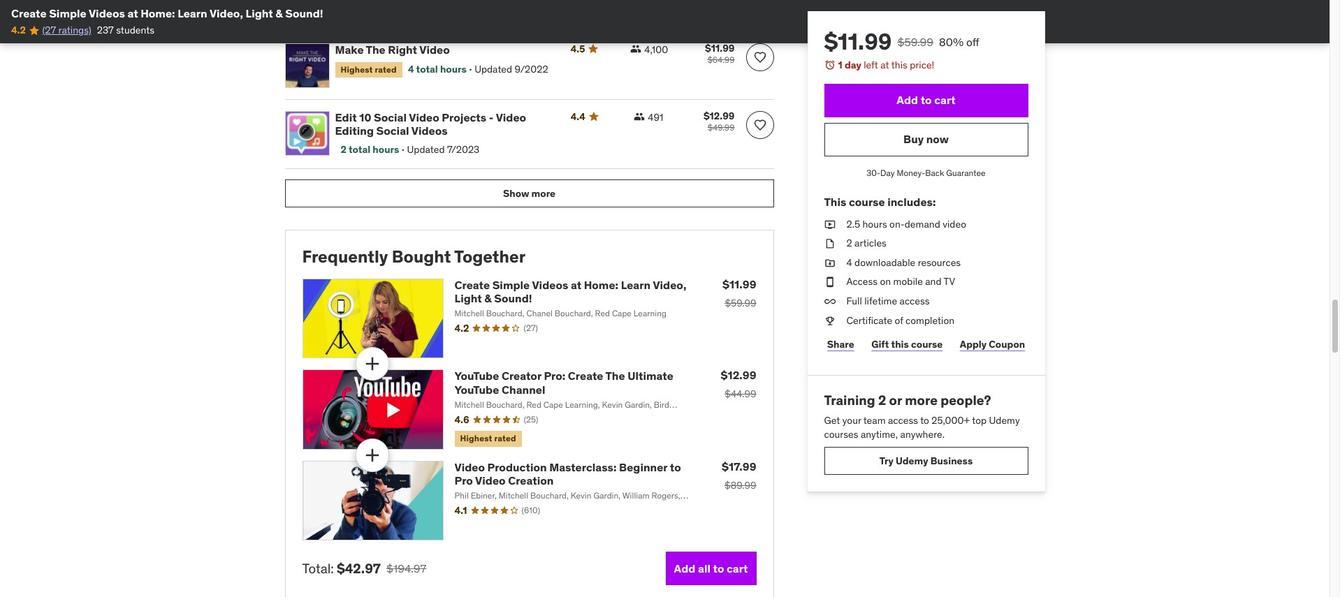 Task type: locate. For each thing, give the bounding box(es) containing it.
team
[[864, 414, 886, 427]]

$59.99 inside $11.99 $59.99 80% off
[[898, 35, 934, 49]]

1 vertical spatial cape
[[544, 400, 563, 410]]

2 this from the top
[[891, 338, 909, 351]]

video up updated 7/2023
[[409, 110, 439, 124]]

1 vertical spatial $59.99
[[725, 297, 756, 309]]

30-day money-back guarantee
[[867, 167, 986, 178]]

2 vertical spatial hours
[[863, 218, 887, 230]]

masterclass:
[[549, 460, 617, 474]]

udemy right top
[[989, 414, 1020, 427]]

1 horizontal spatial videos
[[411, 124, 448, 138]]

xsmall image for 4,100
[[630, 43, 642, 54]]

kevin
[[602, 400, 623, 410], [571, 491, 592, 501]]

xsmall image for certificate of completion
[[824, 314, 835, 328]]

1 vertical spatial hours
[[373, 143, 399, 156]]

0 vertical spatial rated
[[375, 64, 397, 75]]

xsmall image
[[634, 111, 645, 122], [824, 276, 835, 289], [824, 295, 835, 309], [824, 314, 835, 328]]

mitchell up bouchard
[[455, 400, 484, 410]]

or
[[889, 392, 902, 409]]

to inside training 2 or more people? get your team access to 25,000+ top udemy courses anytime, anywhere.
[[920, 414, 929, 427]]

1 vertical spatial at
[[881, 59, 889, 71]]

video up phil
[[455, 460, 485, 474]]

more right or
[[905, 392, 938, 409]]

$11.99 for $11.99 $59.99
[[723, 277, 756, 291]]

hours down editing
[[373, 143, 399, 156]]

1 vertical spatial highest
[[460, 433, 492, 444]]

add all to cart
[[674, 562, 748, 576]]

learning, down 'ebiner,'
[[493, 502, 528, 513]]

hours
[[440, 63, 467, 76], [373, 143, 399, 156], [863, 218, 887, 230]]

0 vertical spatial 4
[[408, 63, 414, 76]]

1 vertical spatial udemy
[[896, 455, 928, 467]]

1 horizontal spatial the
[[606, 369, 625, 383]]

highest rated down make
[[341, 64, 397, 75]]

lifetime
[[865, 295, 897, 307]]

0 vertical spatial mitchell
[[455, 308, 484, 319]]

0 vertical spatial more
[[531, 187, 556, 200]]

1 horizontal spatial hours
[[440, 63, 467, 76]]

mitchell inside video production masterclass: beginner to pro video creation phil ebiner, mitchell bouchard, kevin gardin, william rogers, red cape learning, video school
[[499, 491, 528, 501]]

highest rated down bouchard
[[460, 433, 516, 444]]

at for create simple videos at home: learn video, light & sound! mitchell bouchard, chanel bouchard, red cape learning
[[571, 278, 582, 292]]

cart inside button
[[727, 562, 748, 576]]

0 horizontal spatial hours
[[373, 143, 399, 156]]

4,100
[[644, 43, 668, 56]]

0 vertical spatial hours
[[440, 63, 467, 76]]

videos up 237
[[89, 6, 125, 20]]

add to cart button
[[824, 84, 1028, 117]]

videos up updated 7/2023
[[411, 124, 448, 138]]

0 vertical spatial home:
[[141, 6, 175, 20]]

bouchard, down the channel
[[486, 400, 524, 410]]

light for create simple videos at home: learn video, light & sound!
[[246, 6, 273, 20]]

$12.99
[[704, 110, 735, 122], [721, 369, 756, 382]]

home: for create simple videos at home: learn video, light & sound! mitchell bouchard, chanel bouchard, red cape learning
[[584, 278, 619, 292]]

cape down youtube creator pro: create the ultimate youtube channel link
[[544, 400, 563, 410]]

(610)
[[522, 505, 540, 516]]

0 horizontal spatial updated
[[407, 143, 445, 156]]

9/2022
[[515, 63, 548, 76]]

$12.99 up $44.99
[[721, 369, 756, 382]]

0 vertical spatial at
[[127, 6, 138, 20]]

0 horizontal spatial highest
[[341, 64, 373, 75]]

access inside training 2 or more people? get your team access to 25,000+ top udemy courses anytime, anywhere.
[[888, 414, 918, 427]]

sound!
[[285, 6, 323, 20], [494, 291, 532, 305]]

red up (25)
[[527, 400, 541, 410]]

$11.99 for $11.99 $64.99
[[705, 42, 735, 54]]

491
[[648, 111, 663, 123]]

1
[[838, 59, 843, 71]]

0 vertical spatial videos
[[89, 6, 125, 20]]

cape left learning
[[612, 308, 632, 319]]

udemy inside training 2 or more people? get your team access to 25,000+ top udemy courses anytime, anywhere.
[[989, 414, 1020, 427]]

1 horizontal spatial cart
[[934, 93, 956, 107]]

the right make
[[366, 42, 386, 56]]

$42.97
[[337, 560, 381, 577]]

0 horizontal spatial videos
[[89, 6, 125, 20]]

create right pro:
[[568, 369, 603, 383]]

xsmall image left the 491
[[634, 111, 645, 122]]

pro:
[[544, 369, 566, 383]]

1 vertical spatial simple
[[492, 278, 530, 292]]

0 vertical spatial learning,
[[565, 400, 600, 410]]

1 horizontal spatial total
[[416, 63, 438, 76]]

add all to cart button
[[666, 552, 756, 586]]

2 vertical spatial cape
[[472, 502, 491, 513]]

1 horizontal spatial gardin,
[[625, 400, 652, 410]]

0 vertical spatial add
[[897, 93, 918, 107]]

xsmall image up share in the bottom of the page
[[824, 314, 835, 328]]

1 vertical spatial 4
[[847, 256, 852, 269]]

0 vertical spatial learn
[[178, 6, 207, 20]]

access down or
[[888, 414, 918, 427]]

1 vertical spatial rated
[[494, 433, 516, 444]]

coupon
[[989, 338, 1025, 351]]

this left price!
[[891, 59, 908, 71]]

$11.99 for $11.99 $59.99 80% off
[[824, 27, 892, 56]]

simple
[[49, 6, 86, 20], [492, 278, 530, 292]]

video, for create simple videos at home: learn video, light & sound! mitchell bouchard, chanel bouchard, red cape learning
[[653, 278, 687, 292]]

to down price!
[[921, 93, 932, 107]]

add for add to cart
[[897, 93, 918, 107]]

1 vertical spatial create
[[455, 278, 490, 292]]

2 down editing
[[341, 143, 347, 156]]

$12.99 left wishlist image
[[704, 110, 735, 122]]

to inside add all to cart button
[[713, 562, 724, 576]]

0 vertical spatial course
[[849, 195, 885, 209]]

tv
[[944, 276, 955, 288]]

gift this course link
[[869, 331, 946, 359]]

rated
[[375, 64, 397, 75], [494, 433, 516, 444]]

0 vertical spatial cart
[[934, 93, 956, 107]]

kevin left bird
[[602, 400, 623, 410]]

0 vertical spatial create
[[11, 6, 47, 20]]

(27 ratings)
[[42, 24, 91, 37]]

rated down make the right video
[[375, 64, 397, 75]]

home: inside the create simple videos at home: learn video, light & sound! mitchell bouchard, chanel bouchard, red cape learning
[[584, 278, 619, 292]]

bouchard, down create simple videos at home: learn video, light & sound! link
[[555, 308, 593, 319]]

1 vertical spatial 2
[[847, 237, 852, 250]]

add left all at the bottom right of the page
[[674, 562, 696, 576]]

0 vertical spatial gardin,
[[625, 400, 652, 410]]

1 horizontal spatial 2
[[847, 237, 852, 250]]

1 vertical spatial sound!
[[494, 291, 532, 305]]

create down the together
[[455, 278, 490, 292]]

1 vertical spatial cart
[[727, 562, 748, 576]]

course up 2.5 on the right of the page
[[849, 195, 885, 209]]

cart inside button
[[934, 93, 956, 107]]

$17.99
[[722, 460, 756, 474]]

$59.99 inside $11.99 $59.99
[[725, 297, 756, 309]]

learn for create simple videos at home: learn video, light & sound!
[[178, 6, 207, 20]]

red down create simple videos at home: learn video, light & sound! link
[[595, 308, 610, 319]]

video, inside the create simple videos at home: learn video, light & sound! mitchell bouchard, chanel bouchard, red cape learning
[[653, 278, 687, 292]]

red inside the create simple videos at home: learn video, light & sound! mitchell bouchard, chanel bouchard, red cape learning
[[595, 308, 610, 319]]

cape inside "youtube creator pro: create the ultimate youtube channel mitchell bouchard, red cape learning, kevin gardin, bird bouchard"
[[544, 400, 563, 410]]

video right -
[[496, 110, 526, 124]]

updated for updated 7/2023
[[407, 143, 445, 156]]

social
[[374, 110, 407, 124], [376, 124, 409, 138]]

more right show
[[531, 187, 556, 200]]

add inside button
[[897, 93, 918, 107]]

1 horizontal spatial cape
[[544, 400, 563, 410]]

0 vertical spatial udemy
[[989, 414, 1020, 427]]

xsmall image for 4 downloadable resources
[[824, 256, 835, 270]]

0 horizontal spatial cape
[[472, 502, 491, 513]]

create inside the create simple videos at home: learn video, light & sound! mitchell bouchard, chanel bouchard, red cape learning
[[455, 278, 490, 292]]

completion
[[906, 314, 955, 327]]

0 horizontal spatial gardin,
[[594, 491, 621, 501]]

access down mobile at the right top of page
[[900, 295, 930, 307]]

bouchard, inside video production masterclass: beginner to pro video creation phil ebiner, mitchell bouchard, kevin gardin, william rogers, red cape learning, video school
[[530, 491, 569, 501]]

2 vertical spatial red
[[455, 502, 470, 513]]

the left ultimate
[[606, 369, 625, 383]]

creator
[[502, 369, 541, 383]]

back
[[925, 167, 944, 178]]

total down editing
[[349, 143, 371, 156]]

1 vertical spatial $12.99
[[721, 369, 756, 382]]

2
[[341, 143, 347, 156], [847, 237, 852, 250], [878, 392, 886, 409]]

mitchell inside "youtube creator pro: create the ultimate youtube channel mitchell bouchard, red cape learning, kevin gardin, bird bouchard"
[[455, 400, 484, 410]]

0 horizontal spatial video,
[[210, 6, 243, 20]]

0 vertical spatial total
[[416, 63, 438, 76]]

create for create simple videos at home: learn video, light & sound!
[[11, 6, 47, 20]]

xsmall image left access
[[824, 276, 835, 289]]

0 horizontal spatial &
[[276, 6, 283, 20]]

xsmall image left full
[[824, 295, 835, 309]]

bouchard, up (27)
[[486, 308, 524, 319]]

cape inside video production masterclass: beginner to pro video creation phil ebiner, mitchell bouchard, kevin gardin, william rogers, red cape learning, video school
[[472, 502, 491, 513]]

editing
[[335, 124, 374, 138]]

hours for 2 total hours
[[373, 143, 399, 156]]

light inside the create simple videos at home: learn video, light & sound! mitchell bouchard, chanel bouchard, red cape learning
[[455, 291, 482, 305]]

0 horizontal spatial light
[[246, 6, 273, 20]]

25 reviews element
[[524, 414, 538, 426]]

1 horizontal spatial add
[[897, 93, 918, 107]]

courses
[[824, 428, 859, 441]]

at inside the create simple videos at home: learn video, light & sound! mitchell bouchard, chanel bouchard, red cape learning
[[571, 278, 582, 292]]

cape down 'ebiner,'
[[472, 502, 491, 513]]

total down make the right video link
[[416, 63, 438, 76]]

mitchell down the together
[[455, 308, 484, 319]]

mitchell inside the create simple videos at home: learn video, light & sound! mitchell bouchard, chanel bouchard, red cape learning
[[455, 308, 484, 319]]

frequently bought together
[[302, 246, 526, 268]]

1 horizontal spatial learn
[[621, 278, 651, 292]]

1 vertical spatial the
[[606, 369, 625, 383]]

to up anywhere.
[[920, 414, 929, 427]]

apply coupon
[[960, 338, 1025, 351]]

bouchard, inside "youtube creator pro: create the ultimate youtube channel mitchell bouchard, red cape learning, kevin gardin, bird bouchard"
[[486, 400, 524, 410]]

sound! for create simple videos at home: learn video, light & sound!
[[285, 6, 323, 20]]

to inside add to cart button
[[921, 93, 932, 107]]

learning,
[[565, 400, 600, 410], [493, 502, 528, 513]]

updated down edit 10 social video projects - video editing social videos
[[407, 143, 445, 156]]

0 vertical spatial video,
[[210, 6, 243, 20]]

learn inside the create simple videos at home: learn video, light & sound! mitchell bouchard, chanel bouchard, red cape learning
[[621, 278, 651, 292]]

to up rogers,
[[670, 460, 681, 474]]

buy
[[904, 132, 924, 146]]

1 this from the top
[[891, 59, 908, 71]]

create up (27
[[11, 6, 47, 20]]

pro
[[455, 474, 473, 488]]

xsmall image
[[630, 43, 642, 54], [824, 218, 835, 231], [824, 237, 835, 251], [824, 256, 835, 270]]

students
[[116, 24, 155, 37]]

to right all at the bottom right of the page
[[713, 562, 724, 576]]

videos for create simple videos at home: learn video, light & sound!
[[89, 6, 125, 20]]

certificate of completion
[[847, 314, 955, 327]]

wishlist image
[[753, 50, 767, 64]]

1 vertical spatial &
[[484, 291, 492, 305]]

highest down bouchard
[[460, 433, 492, 444]]

$12.99 for $12.99 $49.99
[[704, 110, 735, 122]]

mitchell up (610)
[[499, 491, 528, 501]]

-
[[489, 110, 494, 124]]

2 vertical spatial at
[[571, 278, 582, 292]]

kevin up 'school'
[[571, 491, 592, 501]]

the
[[366, 42, 386, 56], [606, 369, 625, 383]]

your
[[843, 414, 861, 427]]

home: for create simple videos at home: learn video, light & sound!
[[141, 6, 175, 20]]

cart right all at the bottom right of the page
[[727, 562, 748, 576]]

updated left 9/2022
[[475, 63, 512, 76]]

red down phil
[[455, 502, 470, 513]]

1 horizontal spatial $59.99
[[898, 35, 934, 49]]

gardin, left bird
[[625, 400, 652, 410]]

1 horizontal spatial at
[[571, 278, 582, 292]]

4 down right
[[408, 63, 414, 76]]

hours up articles
[[863, 218, 887, 230]]

simple down the together
[[492, 278, 530, 292]]

2 left or
[[878, 392, 886, 409]]

4.2 left (27
[[11, 24, 26, 37]]

gardin, inside video production masterclass: beginner to pro video creation phil ebiner, mitchell bouchard, kevin gardin, william rogers, red cape learning, video school
[[594, 491, 621, 501]]

1 vertical spatial this
[[891, 338, 909, 351]]

0 horizontal spatial add
[[674, 562, 696, 576]]

&
[[276, 6, 283, 20], [484, 291, 492, 305]]

0 vertical spatial simple
[[49, 6, 86, 20]]

updated
[[475, 63, 512, 76], [407, 143, 445, 156]]

2 down 2.5 on the right of the page
[[847, 237, 852, 250]]

guarantee
[[946, 167, 986, 178]]

1 horizontal spatial updated
[[475, 63, 512, 76]]

course down completion
[[911, 338, 943, 351]]

1 horizontal spatial rated
[[494, 433, 516, 444]]

highest rated
[[341, 64, 397, 75], [460, 433, 516, 444]]

4.5
[[571, 42, 585, 55]]

this right gift
[[891, 338, 909, 351]]

1 vertical spatial learn
[[621, 278, 651, 292]]

video up 'ebiner,'
[[475, 474, 506, 488]]

rated up production at the bottom
[[494, 433, 516, 444]]

$11.99
[[824, 27, 892, 56], [705, 42, 735, 54], [705, 179, 735, 191], [723, 277, 756, 291]]

2 vertical spatial mitchell
[[499, 491, 528, 501]]

right
[[388, 42, 417, 56]]

cart
[[934, 93, 956, 107], [727, 562, 748, 576]]

4.2 left 27 reviews element
[[455, 322, 469, 335]]

4 downloadable resources
[[847, 256, 961, 269]]

apply coupon button
[[957, 331, 1028, 359]]

0 horizontal spatial red
[[455, 502, 470, 513]]

total for 4
[[416, 63, 438, 76]]

light for create simple videos at home: learn video, light & sound! mitchell bouchard, chanel bouchard, red cape learning
[[455, 291, 482, 305]]

0 horizontal spatial simple
[[49, 6, 86, 20]]

1 horizontal spatial udemy
[[989, 414, 1020, 427]]

4.2 for (27 ratings)
[[11, 24, 26, 37]]

1 horizontal spatial highest rated
[[460, 433, 516, 444]]

share
[[827, 338, 854, 351]]

add inside button
[[674, 562, 696, 576]]

highest down make
[[341, 64, 373, 75]]

1 vertical spatial add
[[674, 562, 696, 576]]

and
[[925, 276, 942, 288]]

1 vertical spatial kevin
[[571, 491, 592, 501]]

1 vertical spatial total
[[349, 143, 371, 156]]

learning
[[634, 308, 667, 319]]

0 horizontal spatial the
[[366, 42, 386, 56]]

edit 10 social video projects - video editing social videos link
[[335, 110, 554, 138]]

price!
[[910, 59, 934, 71]]

bouchard, up 'school'
[[530, 491, 569, 501]]

0 horizontal spatial more
[[531, 187, 556, 200]]

gardin, left william
[[594, 491, 621, 501]]

learning, down youtube creator pro: create the ultimate youtube channel link
[[565, 400, 600, 410]]

0 vertical spatial &
[[276, 6, 283, 20]]

1 vertical spatial 4.2
[[455, 322, 469, 335]]

social up 2 total hours on the top
[[376, 124, 409, 138]]

2 horizontal spatial 2
[[878, 392, 886, 409]]

2 horizontal spatial red
[[595, 308, 610, 319]]

0 vertical spatial 2
[[341, 143, 347, 156]]

2 vertical spatial 2
[[878, 392, 886, 409]]

video up 4 total hours
[[419, 42, 450, 56]]

(25)
[[524, 414, 538, 425]]

2 vertical spatial create
[[568, 369, 603, 383]]

cape
[[612, 308, 632, 319], [544, 400, 563, 410], [472, 502, 491, 513]]

simple up "(27 ratings)"
[[49, 6, 86, 20]]

udemy right try
[[896, 455, 928, 467]]

mitchell for create simple videos at home: learn video, light & sound!
[[455, 308, 484, 319]]

more inside training 2 or more people? get your team access to 25,000+ top udemy courses anytime, anywhere.
[[905, 392, 938, 409]]

2 youtube from the top
[[455, 383, 499, 397]]

make
[[335, 42, 364, 56]]

videos inside the create simple videos at home: learn video, light & sound! mitchell bouchard, chanel bouchard, red cape learning
[[532, 278, 568, 292]]

add to cart
[[897, 93, 956, 107]]

0 horizontal spatial create
[[11, 6, 47, 20]]

hours down make the right video link
[[440, 63, 467, 76]]

2 horizontal spatial at
[[881, 59, 889, 71]]

$59.99 for $11.99 $59.99
[[725, 297, 756, 309]]

sound! inside the create simple videos at home: learn video, light & sound! mitchell bouchard, chanel bouchard, red cape learning
[[494, 291, 532, 305]]

0 vertical spatial sound!
[[285, 6, 323, 20]]

4 for 4 total hours
[[408, 63, 414, 76]]

0 vertical spatial cape
[[612, 308, 632, 319]]

learning, inside video production masterclass: beginner to pro video creation phil ebiner, mitchell bouchard, kevin gardin, william rogers, red cape learning, video school
[[493, 502, 528, 513]]

add down price!
[[897, 93, 918, 107]]

total for 2
[[349, 143, 371, 156]]

red inside "youtube creator pro: create the ultimate youtube channel mitchell bouchard, red cape learning, kevin gardin, bird bouchard"
[[527, 400, 541, 410]]

& inside the create simple videos at home: learn video, light & sound! mitchell bouchard, chanel bouchard, red cape learning
[[484, 291, 492, 305]]

production
[[487, 460, 547, 474]]

bouchard,
[[486, 308, 524, 319], [555, 308, 593, 319], [486, 400, 524, 410], [530, 491, 569, 501]]

video left 'school'
[[530, 502, 551, 513]]

1 horizontal spatial learning,
[[565, 400, 600, 410]]

$11.99 $59.99 80% off
[[824, 27, 980, 56]]

0 vertical spatial 4.2
[[11, 24, 26, 37]]

2 vertical spatial videos
[[532, 278, 568, 292]]

cart up now at the right
[[934, 93, 956, 107]]

0 horizontal spatial sound!
[[285, 6, 323, 20]]

4 up access
[[847, 256, 852, 269]]

mobile
[[893, 276, 923, 288]]

more inside button
[[531, 187, 556, 200]]

off
[[966, 35, 980, 49]]

simple inside the create simple videos at home: learn video, light & sound! mitchell bouchard, chanel bouchard, red cape learning
[[492, 278, 530, 292]]

0 vertical spatial $59.99
[[898, 35, 934, 49]]

xsmall image for access on mobile and tv
[[824, 276, 835, 289]]

1 vertical spatial highest rated
[[460, 433, 516, 444]]

2 horizontal spatial cape
[[612, 308, 632, 319]]

1 vertical spatial light
[[455, 291, 482, 305]]

videos up "chanel"
[[532, 278, 568, 292]]

0 horizontal spatial 2
[[341, 143, 347, 156]]

0 vertical spatial kevin
[[602, 400, 623, 410]]

(27)
[[524, 323, 538, 333]]



Task type: describe. For each thing, give the bounding box(es) containing it.
gift
[[872, 338, 889, 351]]

on-
[[890, 218, 905, 230]]

videos inside edit 10 social video projects - video editing social videos
[[411, 124, 448, 138]]

of
[[895, 314, 903, 327]]

total: $42.97 $194.97
[[302, 560, 427, 577]]

top
[[972, 414, 987, 427]]

at for 1 day left at this price!
[[881, 59, 889, 71]]

1 youtube from the top
[[455, 369, 499, 383]]

beginner
[[619, 460, 668, 474]]

bouchard
[[455, 411, 491, 422]]

2 horizontal spatial hours
[[863, 218, 887, 230]]

$12.99 for $12.99 $44.99
[[721, 369, 756, 382]]

try udemy business link
[[824, 447, 1028, 475]]

to inside video production masterclass: beginner to pro video creation phil ebiner, mitchell bouchard, kevin gardin, william rogers, red cape learning, video school
[[670, 460, 681, 474]]

business
[[931, 455, 973, 467]]

create inside "youtube creator pro: create the ultimate youtube channel mitchell bouchard, red cape learning, kevin gardin, bird bouchard"
[[568, 369, 603, 383]]

youtube creator pro: create the ultimate youtube channel link
[[455, 369, 674, 397]]

updated for updated 9/2022
[[475, 63, 512, 76]]

youtube creator pro: create the ultimate youtube channel mitchell bouchard, red cape learning, kevin gardin, bird bouchard
[[455, 369, 674, 422]]

all
[[698, 562, 711, 576]]

bought
[[392, 246, 451, 268]]

try udemy business
[[880, 455, 973, 467]]

rogers,
[[652, 491, 680, 501]]

creation
[[508, 474, 554, 488]]

udemy inside try udemy business link
[[896, 455, 928, 467]]

2 for 2 articles
[[847, 237, 852, 250]]

apply
[[960, 338, 987, 351]]

together
[[454, 246, 526, 268]]

0 horizontal spatial rated
[[375, 64, 397, 75]]

bird
[[654, 400, 669, 410]]

0 horizontal spatial course
[[849, 195, 885, 209]]

$49.99
[[708, 122, 735, 133]]

add for add all to cart
[[674, 562, 696, 576]]

anytime,
[[861, 428, 898, 441]]

kevin inside video production masterclass: beginner to pro video creation phil ebiner, mitchell bouchard, kevin gardin, william rogers, red cape learning, video school
[[571, 491, 592, 501]]

ultimate
[[628, 369, 674, 383]]

0 vertical spatial access
[[900, 295, 930, 307]]

$89.99
[[725, 479, 756, 492]]

$64.99
[[707, 54, 735, 65]]

try
[[880, 455, 894, 467]]

includes:
[[888, 195, 936, 209]]

0 horizontal spatial highest rated
[[341, 64, 397, 75]]

10
[[359, 110, 371, 124]]

& for create simple videos at home: learn video, light & sound!
[[276, 6, 283, 20]]

2 for 2 total hours
[[341, 143, 347, 156]]

mitchell for video production masterclass: beginner to pro video creation
[[499, 491, 528, 501]]

create simple videos at home: learn video, light & sound! mitchell bouchard, chanel bouchard, red cape learning
[[455, 278, 687, 319]]

gift this course
[[872, 338, 943, 351]]

left
[[864, 59, 878, 71]]

downloadable
[[855, 256, 916, 269]]

at for create simple videos at home: learn video, light & sound!
[[127, 6, 138, 20]]

cape inside the create simple videos at home: learn video, light & sound! mitchell bouchard, chanel bouchard, red cape learning
[[612, 308, 632, 319]]

ratings)
[[58, 24, 91, 37]]

videos for create simple videos at home: learn video, light & sound! mitchell bouchard, chanel bouchard, red cape learning
[[532, 278, 568, 292]]

this
[[824, 195, 847, 209]]

hours for 4 total hours
[[440, 63, 467, 76]]

sound! for create simple videos at home: learn video, light & sound! mitchell bouchard, chanel bouchard, red cape learning
[[494, 291, 532, 305]]

make the right video link
[[335, 42, 554, 57]]

$12.99 $44.99
[[721, 369, 756, 401]]

xsmall image for 491
[[634, 111, 645, 122]]

social right 10
[[374, 110, 407, 124]]

simple for create simple videos at home: learn video, light & sound! mitchell bouchard, chanel bouchard, red cape learning
[[492, 278, 530, 292]]

4.2 for (27)
[[455, 322, 469, 335]]

80%
[[939, 35, 964, 49]]

$17.99 $89.99
[[722, 460, 756, 492]]

create for create simple videos at home: learn video, light & sound! mitchell bouchard, chanel bouchard, red cape learning
[[455, 278, 490, 292]]

edit 10 social video projects - video editing social videos
[[335, 110, 526, 138]]

make the right video
[[335, 42, 450, 56]]

237
[[97, 24, 114, 37]]

red inside video production masterclass: beginner to pro video creation phil ebiner, mitchell bouchard, kevin gardin, william rogers, red cape learning, video school
[[455, 502, 470, 513]]

2.5
[[847, 218, 860, 230]]

frequently
[[302, 246, 388, 268]]

phil
[[455, 491, 469, 501]]

show more
[[503, 187, 556, 200]]

buy now
[[904, 132, 949, 146]]

projects
[[442, 110, 487, 124]]

access on mobile and tv
[[847, 276, 955, 288]]

1 horizontal spatial course
[[911, 338, 943, 351]]

training
[[824, 392, 875, 409]]

show more button
[[285, 180, 774, 208]]

updated 7/2023
[[407, 143, 480, 156]]

certificate
[[847, 314, 892, 327]]

alarm image
[[824, 59, 835, 71]]

$194.97
[[386, 562, 427, 576]]

gardin, inside "youtube creator pro: create the ultimate youtube channel mitchell bouchard, red cape learning, kevin gardin, bird bouchard"
[[625, 400, 652, 410]]

access
[[847, 276, 878, 288]]

show
[[503, 187, 529, 200]]

& for create simple videos at home: learn video, light & sound! mitchell bouchard, chanel bouchard, red cape learning
[[484, 291, 492, 305]]

share button
[[824, 331, 857, 359]]

school
[[553, 502, 579, 513]]

4.1
[[455, 505, 467, 517]]

$59.99 for $11.99 $59.99 80% off
[[898, 35, 934, 49]]

resources
[[918, 256, 961, 269]]

people?
[[941, 392, 991, 409]]

ebiner,
[[471, 491, 497, 501]]

xsmall image for 2.5 hours on-demand video
[[824, 218, 835, 231]]

237 students
[[97, 24, 155, 37]]

create simple videos at home: learn video, light & sound! link
[[455, 278, 687, 305]]

27 reviews element
[[524, 323, 538, 335]]

7/2023
[[447, 143, 480, 156]]

$44.99
[[725, 388, 756, 401]]

learn for create simple videos at home: learn video, light & sound! mitchell bouchard, chanel bouchard, red cape learning
[[621, 278, 651, 292]]

simple for create simple videos at home: learn video, light & sound!
[[49, 6, 86, 20]]

video, for create simple videos at home: learn video, light & sound!
[[210, 6, 243, 20]]

demand
[[905, 218, 940, 230]]

4 total hours
[[408, 63, 467, 76]]

xsmall image for full lifetime access
[[824, 295, 835, 309]]

kevin inside "youtube creator pro: create the ultimate youtube channel mitchell bouchard, red cape learning, kevin gardin, bird bouchard"
[[602, 400, 623, 410]]

2 inside training 2 or more people? get your team access to 25,000+ top udemy courses anytime, anywhere.
[[878, 392, 886, 409]]

updated 9/2022
[[475, 63, 548, 76]]

4.6
[[455, 413, 469, 426]]

anywhere.
[[900, 428, 945, 441]]

2.5 hours on-demand video
[[847, 218, 966, 230]]

4 for 4 downloadable resources
[[847, 256, 852, 269]]

610 reviews element
[[522, 505, 540, 517]]

the inside "youtube creator pro: create the ultimate youtube channel mitchell bouchard, red cape learning, kevin gardin, bird bouchard"
[[606, 369, 625, 383]]

$11.99 for $11.99
[[705, 179, 735, 191]]

xsmall image for 2 articles
[[824, 237, 835, 251]]

articles
[[855, 237, 887, 250]]

learning, inside "youtube creator pro: create the ultimate youtube channel mitchell bouchard, red cape learning, kevin gardin, bird bouchard"
[[565, 400, 600, 410]]

wishlist image
[[753, 118, 767, 132]]

day
[[845, 59, 861, 71]]

money-
[[897, 167, 925, 178]]

30-
[[867, 167, 881, 178]]

william
[[622, 491, 650, 501]]

training 2 or more people? get your team access to 25,000+ top udemy courses anytime, anywhere.
[[824, 392, 1020, 441]]



Task type: vqa. For each thing, say whether or not it's contained in the screenshot.
'teaching & academics'
no



